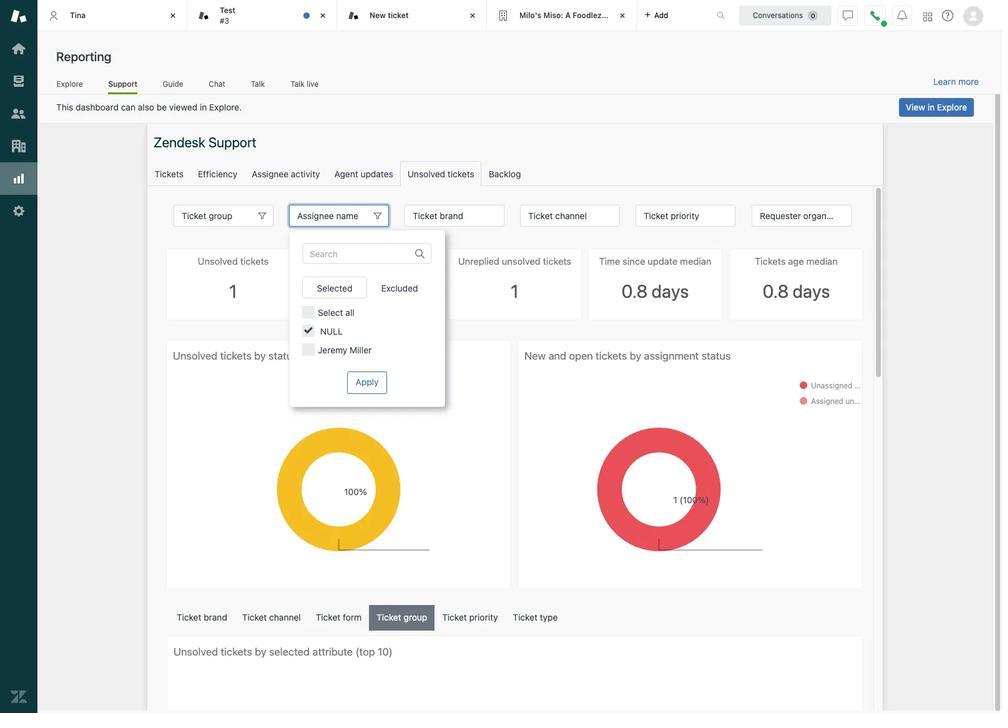 Task type: locate. For each thing, give the bounding box(es) containing it.
view in explore button
[[899, 98, 974, 117]]

explore link
[[56, 79, 83, 92]]

2 horizontal spatial close image
[[616, 9, 629, 22]]

close image inside new ticket tab
[[466, 9, 479, 22]]

tina tab
[[37, 0, 187, 31]]

this
[[56, 102, 73, 112]]

explore
[[57, 79, 83, 88], [937, 102, 967, 112]]

support
[[108, 79, 137, 88]]

add button
[[637, 0, 676, 31]]

explore.
[[209, 102, 242, 112]]

milo's
[[519, 10, 541, 20]]

foodlez
[[573, 10, 602, 20]]

1 horizontal spatial explore
[[937, 102, 967, 112]]

1 horizontal spatial in
[[928, 102, 935, 112]]

miso:
[[543, 10, 563, 20]]

talk right chat
[[251, 79, 265, 88]]

chat link
[[209, 79, 226, 92]]

view in explore
[[906, 102, 967, 112]]

talk live
[[291, 79, 319, 88]]

1 horizontal spatial talk
[[291, 79, 305, 88]]

this dashboard can also be viewed in explore.
[[56, 102, 242, 112]]

explore down learn more link at the right top
[[937, 102, 967, 112]]

conversations
[[753, 10, 803, 20]]

views image
[[11, 73, 27, 89]]

guide link
[[162, 79, 184, 92]]

learn
[[933, 76, 956, 87]]

in right viewed
[[200, 102, 207, 112]]

close image left new on the left top of page
[[317, 9, 329, 22]]

in inside button
[[928, 102, 935, 112]]

1 in from the left
[[200, 102, 207, 112]]

new ticket tab
[[337, 0, 487, 31]]

milo's miso: a foodlez subsidiary tab
[[487, 0, 643, 31]]

chat
[[209, 79, 225, 88]]

in right view
[[928, 102, 935, 112]]

explore inside button
[[937, 102, 967, 112]]

view
[[906, 102, 925, 112]]

2 talk from the left
[[291, 79, 305, 88]]

0 vertical spatial explore
[[57, 79, 83, 88]]

1 talk from the left
[[251, 79, 265, 88]]

in
[[200, 102, 207, 112], [928, 102, 935, 112]]

live
[[307, 79, 319, 88]]

2 close image from the left
[[466, 9, 479, 22]]

close image
[[317, 9, 329, 22], [466, 9, 479, 22], [616, 9, 629, 22]]

talk left live
[[291, 79, 305, 88]]

zendesk support image
[[11, 8, 27, 24]]

0 horizontal spatial talk
[[251, 79, 265, 88]]

talk for talk
[[251, 79, 265, 88]]

explore up this
[[57, 79, 83, 88]]

1 horizontal spatial close image
[[466, 9, 479, 22]]

1 vertical spatial explore
[[937, 102, 967, 112]]

close image left add popup button
[[616, 9, 629, 22]]

tab
[[187, 0, 337, 31]]

dashboard
[[76, 102, 119, 112]]

0 horizontal spatial close image
[[317, 9, 329, 22]]

button displays agent's chat status as invisible. image
[[843, 10, 853, 20]]

customers image
[[11, 106, 27, 122]]

new
[[370, 10, 386, 20]]

organizations image
[[11, 138, 27, 154]]

3 close image from the left
[[616, 9, 629, 22]]

get help image
[[942, 10, 953, 21]]

0 horizontal spatial in
[[200, 102, 207, 112]]

test
[[220, 6, 235, 15]]

support link
[[108, 79, 137, 94]]

2 in from the left
[[928, 102, 935, 112]]

milo's miso: a foodlez subsidiary
[[519, 10, 643, 20]]

new ticket
[[370, 10, 409, 20]]

viewed
[[169, 102, 197, 112]]

talk
[[251, 79, 265, 88], [291, 79, 305, 88]]

0 horizontal spatial explore
[[57, 79, 83, 88]]

close image left milo's
[[466, 9, 479, 22]]

tabs tab list
[[37, 0, 704, 31]]

close image inside milo's miso: a foodlez subsidiary 'tab'
[[616, 9, 629, 22]]



Task type: describe. For each thing, give the bounding box(es) containing it.
notifications image
[[897, 10, 907, 20]]

can
[[121, 102, 136, 112]]

learn more
[[933, 76, 979, 87]]

close image for milo's miso: a foodlez subsidiary
[[616, 9, 629, 22]]

learn more link
[[933, 76, 979, 87]]

add
[[654, 10, 668, 20]]

reporting
[[56, 49, 111, 64]]

close image
[[167, 9, 179, 22]]

be
[[157, 102, 167, 112]]

subsidiary
[[604, 10, 643, 20]]

also
[[138, 102, 154, 112]]

explore inside 'link'
[[57, 79, 83, 88]]

1 close image from the left
[[317, 9, 329, 22]]

#3
[[220, 16, 229, 25]]

tina
[[70, 10, 86, 20]]

talk for talk live
[[291, 79, 305, 88]]

talk live link
[[290, 79, 319, 92]]

get started image
[[11, 41, 27, 57]]

guide
[[163, 79, 183, 88]]

test #3
[[220, 6, 235, 25]]

talk link
[[251, 79, 265, 92]]

admin image
[[11, 203, 27, 219]]

a
[[565, 10, 571, 20]]

ticket
[[388, 10, 409, 20]]

zendesk image
[[11, 689, 27, 705]]

tab containing test
[[187, 0, 337, 31]]

more
[[958, 76, 979, 87]]

zendesk products image
[[923, 12, 932, 21]]

reporting image
[[11, 170, 27, 187]]

conversations button
[[739, 5, 832, 25]]

main element
[[0, 0, 37, 713]]

close image for new ticket
[[466, 9, 479, 22]]



Task type: vqa. For each thing, say whether or not it's contained in the screenshot.
Chat on the top of the page
yes



